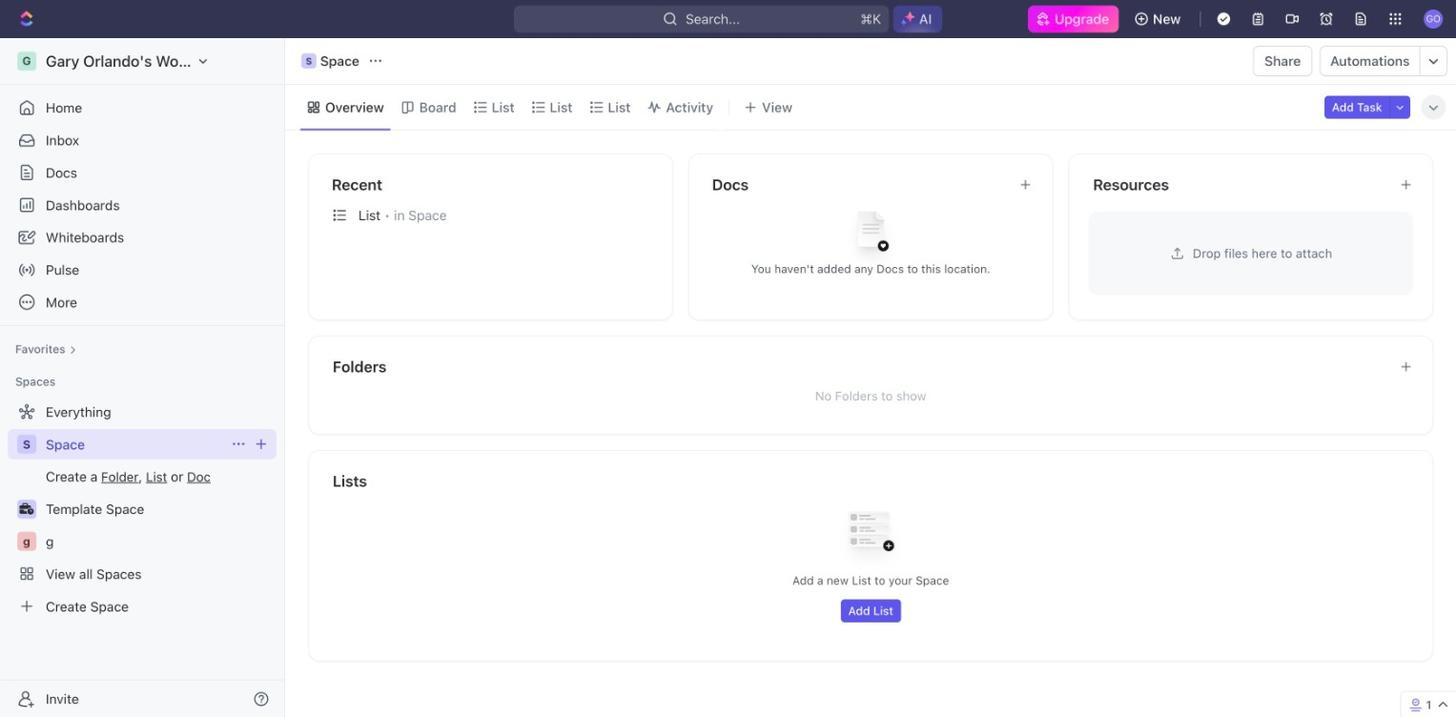 Task type: locate. For each thing, give the bounding box(es) containing it.
0 horizontal spatial space, , element
[[17, 435, 36, 454]]

1 vertical spatial space, , element
[[17, 435, 36, 454]]

tree
[[8, 397, 277, 622]]

sidebar navigation
[[0, 38, 289, 717]]

no lists icon. image
[[833, 497, 909, 573]]

no most used docs image
[[833, 197, 909, 273]]

business time image
[[20, 503, 34, 515]]

1 horizontal spatial space, , element
[[301, 53, 317, 69]]

space, , element
[[301, 53, 317, 69], [17, 435, 36, 454]]



Task type: describe. For each thing, give the bounding box(es) containing it.
tree inside 'sidebar' navigation
[[8, 397, 277, 622]]

0 vertical spatial space, , element
[[301, 53, 317, 69]]

g, , element
[[17, 532, 36, 551]]

gary orlando's workspace, , element
[[17, 52, 36, 71]]



Task type: vqa. For each thing, say whether or not it's contained in the screenshot.
the No lists icon.
yes



